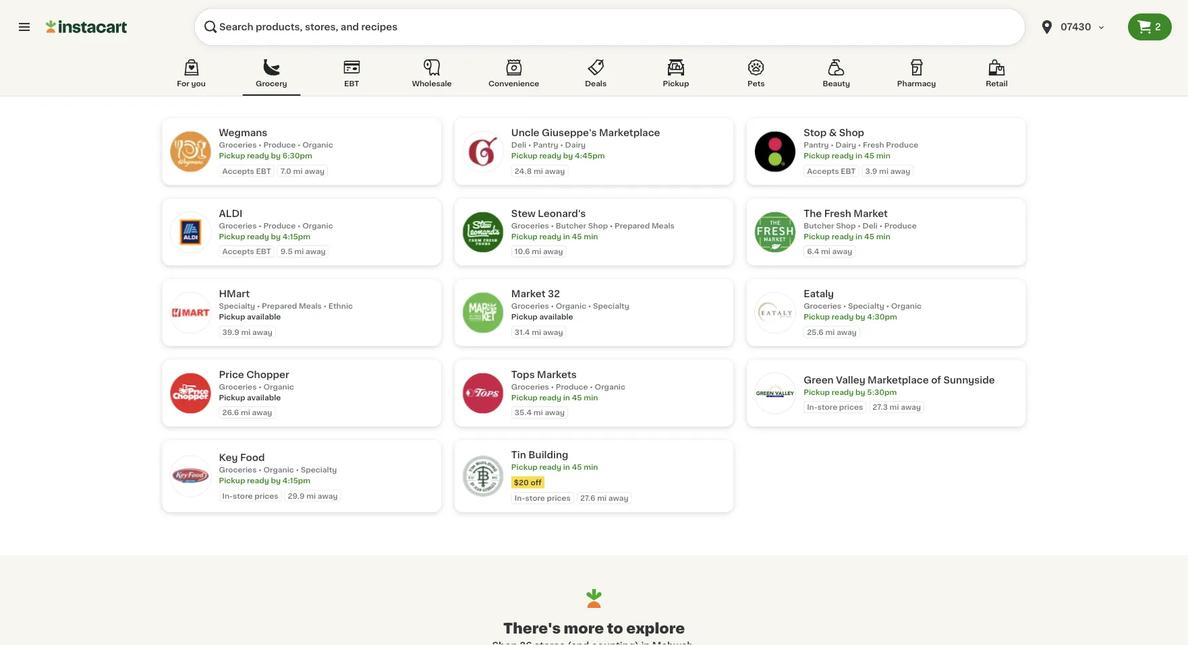 Task type: describe. For each thing, give the bounding box(es) containing it.
price
[[219, 370, 244, 380]]

stop
[[804, 128, 827, 138]]

shop inside stop & shop pantry • dairy • fresh produce pickup ready in 45 min
[[839, 128, 864, 138]]

grocery
[[256, 80, 287, 87]]

39.9
[[222, 329, 239, 336]]

away for 27.6 mi away
[[608, 495, 628, 502]]

specialty inside hmart specialty • prepared meals • ethnic pickup available
[[219, 303, 255, 310]]

pickup inside market 32 groceries • organic • specialty pickup available
[[511, 313, 538, 321]]

sunnyside
[[944, 375, 995, 385]]

fresh inside stop & shop pantry • dairy • fresh produce pickup ready in 45 min
[[863, 141, 884, 149]]

groceries inside market 32 groceries • organic • specialty pickup available
[[511, 303, 549, 310]]

accepts ebt for wegmans
[[222, 167, 271, 175]]

explore
[[626, 622, 685, 636]]

ready inside green valley marketplace of sunnyside pickup ready by 5:30pm
[[832, 389, 854, 396]]

uncle
[[511, 128, 539, 138]]

away for 35.4 mi away
[[545, 409, 565, 417]]

for
[[177, 80, 189, 87]]

pickup button
[[647, 57, 705, 96]]

groceries inside the price chopper groceries • organic pickup available
[[219, 383, 257, 391]]

eataly groceries • specialty • organic pickup ready by 4:30pm
[[804, 289, 922, 321]]

min for the fresh market
[[876, 233, 890, 240]]

ready inside stew leonard's groceries • butcher shop • prepared meals pickup ready in 45 min
[[539, 233, 561, 240]]

mi for 6.4
[[821, 248, 830, 255]]

key food groceries • organic • specialty pickup ready by 4:15pm
[[219, 453, 337, 485]]

mi for 3.9
[[879, 167, 889, 175]]

7.0 mi away
[[280, 167, 324, 175]]

for you
[[177, 80, 206, 87]]

4:30pm
[[867, 313, 897, 321]]

key
[[219, 453, 238, 463]]

ebt button
[[323, 57, 381, 96]]

1 07430 button from the left
[[1031, 8, 1128, 46]]

building
[[528, 451, 568, 460]]

mi for 9.5
[[294, 248, 304, 255]]

groceries inside eataly groceries • specialty • organic pickup ready by 4:30pm
[[804, 303, 841, 310]]

stew
[[511, 209, 536, 218]]

45 inside the tin building pickup ready in 45 min
[[572, 464, 582, 471]]

in-store prices for key food
[[222, 492, 278, 500]]

specialty inside eataly groceries • specialty • organic pickup ready by 4:30pm
[[848, 303, 884, 310]]

convenience button
[[483, 57, 545, 96]]

9.5 mi away
[[280, 248, 326, 255]]

min for stew leonard's
[[584, 233, 598, 240]]

pickup inside eataly groceries • specialty • organic pickup ready by 4:30pm
[[804, 313, 830, 321]]

in-store prices for tin building
[[515, 495, 571, 502]]

groceries inside key food groceries • organic • specialty pickup ready by 4:15pm
[[219, 466, 257, 474]]

$20 off
[[514, 479, 542, 486]]

mi for 24.8
[[534, 167, 543, 175]]

the fresh market butcher shop • deli • produce pickup ready in 45 min
[[804, 209, 917, 240]]

organic inside key food groceries • organic • specialty pickup ready by 4:15pm
[[263, 466, 294, 474]]

pickup inside the wegmans groceries • produce • organic pickup ready by 6:30pm
[[219, 152, 245, 160]]

away for 25.6 mi away
[[837, 329, 857, 336]]

convenience
[[488, 80, 539, 87]]

2 horizontal spatial prices
[[839, 404, 863, 411]]

29.9
[[288, 492, 305, 500]]

valley
[[836, 375, 865, 385]]

by inside uncle giuseppe's marketplace deli • pantry • dairy pickup ready by 4:45pm
[[563, 152, 573, 160]]

away for 26.6 mi away
[[252, 409, 272, 417]]

in for groceries
[[563, 233, 570, 240]]

deals
[[585, 80, 607, 87]]

more
[[564, 622, 604, 636]]

ready inside the wegmans groceries • produce • organic pickup ready by 6:30pm
[[247, 152, 269, 160]]

prepared inside hmart specialty • prepared meals • ethnic pickup available
[[262, 303, 297, 310]]

3.9
[[865, 167, 877, 175]]

to
[[607, 622, 623, 636]]

tin building image
[[463, 456, 503, 497]]

&
[[829, 128, 837, 138]]

groceries inside aldi groceries • produce • organic pickup ready by 4:15pm
[[219, 222, 257, 229]]

grocery button
[[242, 57, 300, 96]]

Search field
[[194, 8, 1026, 46]]

4:15pm inside aldi groceries • produce • organic pickup ready by 4:15pm
[[282, 233, 310, 240]]

retail
[[986, 80, 1008, 87]]

ready inside stop & shop pantry • dairy • fresh produce pickup ready in 45 min
[[832, 152, 854, 160]]

available inside the price chopper groceries • organic pickup available
[[247, 394, 281, 401]]

hmart specialty • prepared meals • ethnic pickup available
[[219, 289, 353, 321]]

45 inside tops markets groceries • produce • organic pickup ready in 45 min
[[572, 394, 582, 401]]

mi for 7.0
[[293, 167, 303, 175]]

mi for 29.9
[[306, 492, 316, 500]]

stop & shop pantry • dairy • fresh produce pickup ready in 45 min
[[804, 128, 918, 160]]

stop & shop image
[[755, 131, 796, 172]]

27.3
[[873, 404, 888, 411]]

uncle giuseppe's marketplace deli • pantry • dairy pickup ready by 4:45pm
[[511, 128, 660, 160]]

stew leonard's groceries • butcher shop • prepared meals pickup ready in 45 min
[[511, 209, 675, 240]]

ebt inside "ebt" button
[[344, 80, 359, 87]]

key food image
[[170, 456, 211, 497]]

mi for 25.6
[[825, 329, 835, 336]]

pickup inside hmart specialty • prepared meals • ethnic pickup available
[[219, 313, 245, 321]]

deals button
[[567, 57, 625, 96]]

produce inside the fresh market butcher shop • deli • produce pickup ready in 45 min
[[884, 222, 917, 229]]

pharmacy button
[[888, 57, 946, 96]]

there's
[[503, 622, 561, 636]]

in for shop
[[856, 152, 862, 160]]

pickup inside the tin building pickup ready in 45 min
[[511, 464, 538, 471]]

25.6 mi away
[[807, 329, 857, 336]]

price chopper groceries • organic pickup available
[[219, 370, 294, 401]]

wegmans image
[[170, 131, 211, 172]]

produce inside stop & shop pantry • dairy • fresh produce pickup ready in 45 min
[[886, 141, 918, 149]]

market 32 groceries • organic • specialty pickup available
[[511, 289, 629, 321]]

groceries inside the wegmans groceries • produce • organic pickup ready by 6:30pm
[[219, 141, 257, 149]]

meals inside hmart specialty • prepared meals • ethnic pickup available
[[299, 303, 322, 310]]

there's more to explore
[[503, 622, 685, 636]]

available for 32
[[539, 313, 573, 321]]

organic inside market 32 groceries • organic • specialty pickup available
[[556, 303, 586, 310]]

45 for stop & shop
[[864, 152, 874, 160]]

price chopper image
[[170, 373, 211, 414]]

2 horizontal spatial store
[[818, 404, 837, 411]]

by inside the wegmans groceries • produce • organic pickup ready by 6:30pm
[[271, 152, 281, 160]]

away for 29.9 mi away
[[318, 492, 338, 500]]

min for stop & shop
[[876, 152, 890, 160]]

3.9 mi away
[[865, 167, 910, 175]]

away for 39.9 mi away
[[252, 329, 272, 336]]

specialty inside market 32 groceries • organic • specialty pickup available
[[593, 303, 629, 310]]

store for key food
[[233, 492, 253, 500]]

the
[[804, 209, 822, 218]]

marketplace for giuseppe's
[[599, 128, 660, 138]]

ebt for aldi
[[256, 248, 271, 255]]

$20
[[514, 479, 529, 486]]

specialty inside key food groceries • organic • specialty pickup ready by 4:15pm
[[301, 466, 337, 474]]

groceries inside stew leonard's groceries • butcher shop • prepared meals pickup ready in 45 min
[[511, 222, 549, 229]]

accepts for wegmans
[[222, 167, 254, 175]]

mi for 31.4
[[532, 329, 541, 336]]

beauty button
[[807, 57, 865, 96]]

4:45pm
[[575, 152, 605, 160]]

mi for 35.4
[[533, 409, 543, 417]]

markets
[[537, 370, 577, 380]]

27.6 mi away
[[580, 495, 628, 502]]

prices for tin building
[[547, 495, 571, 502]]

accepts for stop
[[807, 167, 839, 175]]

food
[[240, 453, 265, 463]]

away for 24.8 mi away
[[545, 167, 565, 175]]

mi for 10.6
[[532, 248, 541, 255]]

pets button
[[727, 57, 785, 96]]

2 horizontal spatial in-
[[807, 404, 818, 411]]

organic inside the price chopper groceries • organic pickup available
[[263, 383, 294, 391]]

prepared inside stew leonard's groceries • butcher shop • prepared meals pickup ready in 45 min
[[615, 222, 650, 229]]

39.9 mi away
[[222, 329, 272, 336]]

32
[[548, 289, 560, 299]]

away for 6.4 mi away
[[832, 248, 852, 255]]

for you button
[[162, 57, 220, 96]]

beauty
[[823, 80, 850, 87]]

away for 27.3 mi away
[[901, 404, 921, 411]]

35.4
[[515, 409, 532, 417]]

ready inside uncle giuseppe's marketplace deli • pantry • dairy pickup ready by 4:45pm
[[539, 152, 561, 160]]

chopper
[[246, 370, 289, 380]]

aldi
[[219, 209, 242, 218]]

07430
[[1061, 22, 1091, 32]]

min inside tops markets groceries • produce • organic pickup ready in 45 min
[[584, 394, 598, 401]]

deli inside the fresh market butcher shop • deli • produce pickup ready in 45 min
[[863, 222, 878, 229]]

pickup inside tops markets groceries • produce • organic pickup ready in 45 min
[[511, 394, 538, 401]]

available for specialty
[[247, 313, 281, 321]]

dairy inside uncle giuseppe's marketplace deli • pantry • dairy pickup ready by 4:45pm
[[565, 141, 586, 149]]

2 button
[[1128, 13, 1172, 40]]

by inside aldi groceries • produce • organic pickup ready by 4:15pm
[[271, 233, 281, 240]]

shop inside stew leonard's groceries • butcher shop • prepared meals pickup ready in 45 min
[[588, 222, 608, 229]]

store for tin building
[[525, 495, 545, 502]]



Task type: vqa. For each thing, say whether or not it's contained in the screenshot.
Ebt in the 'button'
yes



Task type: locate. For each thing, give the bounding box(es) containing it.
accepts ebt down wegmans
[[222, 167, 271, 175]]

mi for 26.6
[[241, 409, 250, 417]]

mi for 27.3
[[890, 404, 899, 411]]

away
[[304, 167, 324, 175], [545, 167, 565, 175], [890, 167, 910, 175], [306, 248, 326, 255], [543, 248, 563, 255], [832, 248, 852, 255], [252, 329, 272, 336], [543, 329, 563, 336], [837, 329, 857, 336], [901, 404, 921, 411], [252, 409, 272, 417], [545, 409, 565, 417], [318, 492, 338, 500], [608, 495, 628, 502]]

2 horizontal spatial in-store prices
[[807, 404, 863, 411]]

ready up 10.6 mi away
[[539, 233, 561, 240]]

in inside stop & shop pantry • dairy • fresh produce pickup ready in 45 min
[[856, 152, 862, 160]]

shop inside the fresh market butcher shop • deli • produce pickup ready in 45 min
[[836, 222, 856, 229]]

butcher down the
[[804, 222, 834, 229]]

accepts ebt left 9.5 in the top of the page
[[222, 248, 271, 255]]

groceries down 32
[[511, 303, 549, 310]]

in inside tops markets groceries • produce • organic pickup ready in 45 min
[[563, 394, 570, 401]]

0 vertical spatial 4:15pm
[[282, 233, 310, 240]]

pharmacy
[[897, 80, 936, 87]]

groceries down wegmans
[[219, 141, 257, 149]]

pickup inside stop & shop pantry • dairy • fresh produce pickup ready in 45 min
[[804, 152, 830, 160]]

1 horizontal spatial in-store prices
[[515, 495, 571, 502]]

away for 31.4 mi away
[[543, 329, 563, 336]]

mi right 27.6
[[597, 495, 607, 502]]

0 horizontal spatial meals
[[299, 303, 322, 310]]

tops markets groceries • produce • organic pickup ready in 45 min
[[511, 370, 625, 401]]

retail button
[[968, 57, 1026, 96]]

ready up 24.8 mi away
[[539, 152, 561, 160]]

prices for key food
[[254, 492, 278, 500]]

deli
[[511, 141, 526, 149], [863, 222, 878, 229]]

in-
[[807, 404, 818, 411], [222, 492, 233, 500], [515, 495, 525, 502]]

1 horizontal spatial prices
[[547, 495, 571, 502]]

mi right 7.0
[[293, 167, 303, 175]]

1 horizontal spatial dairy
[[836, 141, 856, 149]]

mi for 27.6
[[597, 495, 607, 502]]

pickup inside key food groceries • organic • specialty pickup ready by 4:15pm
[[219, 477, 245, 485]]

in- down green
[[807, 404, 818, 411]]

eataly
[[804, 289, 834, 299]]

aldi image
[[170, 212, 211, 252]]

1 horizontal spatial pantry
[[804, 141, 829, 149]]

0 vertical spatial prepared
[[615, 222, 650, 229]]

dairy down "giuseppe's"
[[565, 141, 586, 149]]

1 vertical spatial marketplace
[[868, 375, 929, 385]]

wegmans
[[219, 128, 267, 138]]

produce down markets
[[556, 383, 588, 391]]

you
[[191, 80, 206, 87]]

0 horizontal spatial fresh
[[824, 209, 851, 218]]

produce up 6:30pm
[[263, 141, 296, 149]]

ready up 6.4 mi away
[[832, 233, 854, 240]]

0 horizontal spatial market
[[511, 289, 546, 299]]

26.6
[[222, 409, 239, 417]]

ready down building
[[539, 464, 561, 471]]

leonard's
[[538, 209, 586, 218]]

away down green valley marketplace of sunnyside pickup ready by 5:30pm
[[901, 404, 921, 411]]

produce inside tops markets groceries • produce • organic pickup ready in 45 min
[[556, 383, 588, 391]]

ready up 25.6 mi away
[[832, 313, 854, 321]]

6.4 mi away
[[807, 248, 852, 255]]

mi right 27.3
[[890, 404, 899, 411]]

accepts
[[222, 167, 254, 175], [807, 167, 839, 175], [222, 248, 254, 255]]

ready inside eataly groceries • specialty • organic pickup ready by 4:30pm
[[832, 313, 854, 321]]

in- for key food
[[222, 492, 233, 500]]

1 vertical spatial market
[[511, 289, 546, 299]]

groceries
[[219, 141, 257, 149], [219, 222, 257, 229], [511, 222, 549, 229], [511, 303, 549, 310], [804, 303, 841, 310], [219, 383, 257, 391], [511, 383, 549, 391], [219, 466, 257, 474]]

store down off
[[525, 495, 545, 502]]

2
[[1155, 22, 1161, 32]]

available inside market 32 groceries • organic • specialty pickup available
[[539, 313, 573, 321]]

pickup inside green valley marketplace of sunnyside pickup ready by 5:30pm
[[804, 389, 830, 396]]

0 horizontal spatial in-store prices
[[222, 492, 278, 500]]

organic inside eataly groceries • specialty • organic pickup ready by 4:30pm
[[891, 303, 922, 310]]

pickup inside button
[[663, 80, 689, 87]]

0 vertical spatial deli
[[511, 141, 526, 149]]

in- for tin building
[[515, 495, 525, 502]]

deli down 3.9
[[863, 222, 878, 229]]

accepts ebt for stop
[[807, 167, 856, 175]]

groceries down the stew at the left of the page
[[511, 222, 549, 229]]

accepts ebt
[[222, 167, 271, 175], [807, 167, 856, 175], [222, 248, 271, 255]]

9.5
[[280, 248, 293, 255]]

the fresh market image
[[755, 212, 796, 252]]

2 pantry from the left
[[804, 141, 829, 149]]

0 vertical spatial fresh
[[863, 141, 884, 149]]

shop categories tab list
[[162, 57, 1026, 96]]

accepts ebt down the &
[[807, 167, 856, 175]]

45 down markets
[[572, 394, 582, 401]]

min inside the fresh market butcher shop • deli • produce pickup ready in 45 min
[[876, 233, 890, 240]]

1 4:15pm from the top
[[282, 233, 310, 240]]

accepts ebt for aldi
[[222, 248, 271, 255]]

marketplace
[[599, 128, 660, 138], [868, 375, 929, 385]]

away right 27.6
[[608, 495, 628, 502]]

away down the price chopper groceries • organic pickup available
[[252, 409, 272, 417]]

available inside hmart specialty • prepared meals • ethnic pickup available
[[247, 313, 281, 321]]

5:30pm
[[867, 389, 897, 396]]

pantry
[[533, 141, 558, 149], [804, 141, 829, 149]]

accepts down wegmans
[[222, 167, 254, 175]]

pantry down "stop"
[[804, 141, 829, 149]]

in- down $20
[[515, 495, 525, 502]]

marketplace inside green valley marketplace of sunnyside pickup ready by 5:30pm
[[868, 375, 929, 385]]

in inside the tin building pickup ready in 45 min
[[563, 464, 570, 471]]

accepts for aldi
[[222, 248, 254, 255]]

hmart image
[[170, 293, 211, 333]]

• inside the price chopper groceries • organic pickup available
[[258, 383, 262, 391]]

groceries down key on the bottom left of page
[[219, 466, 257, 474]]

45 for stew leonard's
[[572, 233, 582, 240]]

deli inside uncle giuseppe's marketplace deli • pantry • dairy pickup ready by 4:45pm
[[511, 141, 526, 149]]

35.4 mi away
[[515, 409, 565, 417]]

mi right 9.5 in the top of the page
[[294, 248, 304, 255]]

market down 3.9
[[854, 209, 888, 218]]

ready inside aldi groceries • produce • organic pickup ready by 4:15pm
[[247, 233, 269, 240]]

0 vertical spatial marketplace
[[599, 128, 660, 138]]

pantry down uncle
[[533, 141, 558, 149]]

min inside the tin building pickup ready in 45 min
[[584, 464, 598, 471]]

fresh inside the fresh market butcher shop • deli • produce pickup ready in 45 min
[[824, 209, 851, 218]]

butcher inside stew leonard's groceries • butcher shop • prepared meals pickup ready in 45 min
[[556, 222, 586, 229]]

away right 24.8
[[545, 167, 565, 175]]

45 inside the fresh market butcher shop • deli • produce pickup ready in 45 min
[[864, 233, 874, 240]]

away right 9.5 in the top of the page
[[306, 248, 326, 255]]

ready down valley
[[832, 389, 854, 396]]

1 horizontal spatial deli
[[863, 222, 878, 229]]

None search field
[[194, 8, 1026, 46]]

26.6 mi away
[[222, 409, 272, 417]]

by inside green valley marketplace of sunnyside pickup ready by 5:30pm
[[856, 389, 865, 396]]

store down green
[[818, 404, 837, 411]]

dairy down the &
[[836, 141, 856, 149]]

available up 39.9 mi away
[[247, 313, 281, 321]]

away for 9.5 mi away
[[306, 248, 326, 255]]

hmart
[[219, 289, 250, 299]]

ebt for stop
[[841, 167, 856, 175]]

mi right 6.4
[[821, 248, 830, 255]]

in inside the fresh market butcher shop • deli • produce pickup ready in 45 min
[[856, 233, 862, 240]]

45
[[864, 152, 874, 160], [572, 233, 582, 240], [864, 233, 874, 240], [572, 394, 582, 401], [572, 464, 582, 471]]

1 pantry from the left
[[533, 141, 558, 149]]

marketplace for valley
[[868, 375, 929, 385]]

1 dairy from the left
[[565, 141, 586, 149]]

green valley marketplace of sunnyside image
[[755, 373, 796, 414]]

produce down '3.9 mi away'
[[884, 222, 917, 229]]

in
[[856, 152, 862, 160], [563, 233, 570, 240], [856, 233, 862, 240], [563, 394, 570, 401], [563, 464, 570, 471]]

tin
[[511, 451, 526, 460]]

mi right 29.9
[[306, 492, 316, 500]]

ready
[[247, 152, 269, 160], [539, 152, 561, 160], [832, 152, 854, 160], [247, 233, 269, 240], [539, 233, 561, 240], [832, 233, 854, 240], [832, 313, 854, 321], [832, 389, 854, 396], [539, 394, 561, 401], [539, 464, 561, 471], [247, 477, 269, 485]]

45 up 3.9
[[864, 152, 874, 160]]

away for 3.9 mi away
[[890, 167, 910, 175]]

0 horizontal spatial deli
[[511, 141, 526, 149]]

accepts down 'aldi'
[[222, 248, 254, 255]]

groceries inside tops markets groceries • produce • organic pickup ready in 45 min
[[511, 383, 549, 391]]

marketplace inside uncle giuseppe's marketplace deli • pantry • dairy pickup ready by 4:45pm
[[599, 128, 660, 138]]

produce inside aldi groceries • produce • organic pickup ready by 4:15pm
[[263, 222, 296, 229]]

ready down food
[[247, 477, 269, 485]]

0 horizontal spatial in-
[[222, 492, 233, 500]]

pickup
[[663, 80, 689, 87], [219, 152, 245, 160], [511, 152, 538, 160], [804, 152, 830, 160], [219, 233, 245, 240], [511, 233, 538, 240], [804, 233, 830, 240], [219, 313, 245, 321], [511, 313, 538, 321], [804, 313, 830, 321], [804, 389, 830, 396], [219, 394, 245, 401], [511, 394, 538, 401], [511, 464, 538, 471], [219, 477, 245, 485]]

pickup inside the price chopper groceries • organic pickup available
[[219, 394, 245, 401]]

aldi groceries • produce • organic pickup ready by 4:15pm
[[219, 209, 333, 240]]

pickup inside the fresh market butcher shop • deli • produce pickup ready in 45 min
[[804, 233, 830, 240]]

in- down key on the bottom left of page
[[222, 492, 233, 500]]

1 horizontal spatial market
[[854, 209, 888, 218]]

deli down uncle
[[511, 141, 526, 149]]

in-store prices down valley
[[807, 404, 863, 411]]

pantry inside stop & shop pantry • dairy • fresh produce pickup ready in 45 min
[[804, 141, 829, 149]]

0 horizontal spatial pantry
[[533, 141, 558, 149]]

tops markets image
[[463, 373, 503, 414]]

4:15pm inside key food groceries • organic • specialty pickup ready by 4:15pm
[[282, 477, 310, 485]]

6:30pm
[[282, 152, 312, 160]]

organic inside the wegmans groceries • produce • organic pickup ready by 6:30pm
[[302, 141, 333, 149]]

ready down the &
[[832, 152, 854, 160]]

min inside stop & shop pantry • dairy • fresh produce pickup ready in 45 min
[[876, 152, 890, 160]]

away right 39.9
[[252, 329, 272, 336]]

organic inside tops markets groceries • produce • organic pickup ready in 45 min
[[595, 383, 625, 391]]

away right 10.6
[[543, 248, 563, 255]]

7.0
[[280, 167, 291, 175]]

away right 29.9
[[318, 492, 338, 500]]

mi right 25.6
[[825, 329, 835, 336]]

mi right 26.6
[[241, 409, 250, 417]]

wegmans groceries • produce • organic pickup ready by 6:30pm
[[219, 128, 333, 160]]

2 4:15pm from the top
[[282, 477, 310, 485]]

1 horizontal spatial in-
[[515, 495, 525, 502]]

giuseppe's
[[542, 128, 597, 138]]

green
[[804, 375, 834, 385]]

groceries down 'aldi'
[[219, 222, 257, 229]]

in for market
[[856, 233, 862, 240]]

dairy inside stop & shop pantry • dairy • fresh produce pickup ready in 45 min
[[836, 141, 856, 149]]

prices down key food groceries • organic • specialty pickup ready by 4:15pm
[[254, 492, 278, 500]]

away down tops markets groceries • produce • organic pickup ready in 45 min
[[545, 409, 565, 417]]

mi right 35.4 at the left
[[533, 409, 543, 417]]

specialty
[[219, 303, 255, 310], [593, 303, 629, 310], [848, 303, 884, 310], [301, 466, 337, 474]]

mi right 39.9
[[241, 329, 251, 336]]

fresh right the
[[824, 209, 851, 218]]

ready inside the tin building pickup ready in 45 min
[[539, 464, 561, 471]]

min inside stew leonard's groceries • butcher shop • prepared meals pickup ready in 45 min
[[584, 233, 598, 240]]

mi right 3.9
[[879, 167, 889, 175]]

meals
[[652, 222, 675, 229], [299, 303, 322, 310]]

1 vertical spatial meals
[[299, 303, 322, 310]]

pickup inside uncle giuseppe's marketplace deli • pantry • dairy pickup ready by 4:45pm
[[511, 152, 538, 160]]

1 horizontal spatial prepared
[[615, 222, 650, 229]]

27.6
[[580, 495, 595, 502]]

pets
[[748, 80, 765, 87]]

produce
[[263, 141, 296, 149], [886, 141, 918, 149], [263, 222, 296, 229], [884, 222, 917, 229], [556, 383, 588, 391]]

away right 3.9
[[890, 167, 910, 175]]

prepared
[[615, 222, 650, 229], [262, 303, 297, 310]]

organic inside aldi groceries • produce • organic pickup ready by 4:15pm
[[302, 222, 333, 229]]

in-store prices
[[807, 404, 863, 411], [222, 492, 278, 500], [515, 495, 571, 502]]

by inside key food groceries • organic • specialty pickup ready by 4:15pm
[[271, 477, 281, 485]]

mi right the 31.4
[[532, 329, 541, 336]]

4:15pm up the 9.5 mi away
[[282, 233, 310, 240]]

prices left 27.6
[[547, 495, 571, 502]]

1 vertical spatial prepared
[[262, 303, 297, 310]]

ready inside tops markets groceries • produce • organic pickup ready in 45 min
[[539, 394, 561, 401]]

24.8 mi away
[[515, 167, 565, 175]]

45 up 27.6
[[572, 464, 582, 471]]

pantry inside uncle giuseppe's marketplace deli • pantry • dairy pickup ready by 4:45pm
[[533, 141, 558, 149]]

29.9 mi away
[[288, 492, 338, 500]]

of
[[931, 375, 941, 385]]

2 dairy from the left
[[836, 141, 856, 149]]

groceries down price
[[219, 383, 257, 391]]

away down 6:30pm
[[304, 167, 324, 175]]

10.6
[[515, 248, 530, 255]]

off
[[531, 479, 542, 486]]

ready inside the fresh market butcher shop • deli • produce pickup ready in 45 min
[[832, 233, 854, 240]]

stew leonard's image
[[463, 212, 503, 252]]

green valley marketplace of sunnyside pickup ready by 5:30pm
[[804, 375, 995, 396]]

away right 25.6
[[837, 329, 857, 336]]

0 horizontal spatial prepared
[[262, 303, 297, 310]]

accepts down "stop"
[[807, 167, 839, 175]]

away for 10.6 mi away
[[543, 248, 563, 255]]

dairy
[[565, 141, 586, 149], [836, 141, 856, 149]]

1 horizontal spatial meals
[[652, 222, 675, 229]]

ready up hmart
[[247, 233, 269, 240]]

07430 button
[[1031, 8, 1128, 46], [1039, 8, 1120, 46]]

in inside stew leonard's groceries • butcher shop • prepared meals pickup ready in 45 min
[[563, 233, 570, 240]]

6.4
[[807, 248, 819, 255]]

2 butcher from the left
[[804, 222, 834, 229]]

0 horizontal spatial store
[[233, 492, 253, 500]]

0 horizontal spatial butcher
[[556, 222, 586, 229]]

mi right 10.6
[[532, 248, 541, 255]]

by inside eataly groceries • specialty • organic pickup ready by 4:30pm
[[856, 313, 865, 321]]

butcher inside the fresh market butcher shop • deli • produce pickup ready in 45 min
[[804, 222, 834, 229]]

fresh
[[863, 141, 884, 149], [824, 209, 851, 218]]

store down food
[[233, 492, 253, 500]]

shop
[[839, 128, 864, 138], [588, 222, 608, 229], [836, 222, 856, 229]]

tin building pickup ready in 45 min
[[511, 451, 598, 471]]

away right the 31.4
[[543, 329, 563, 336]]

marketplace up '4:45pm'
[[599, 128, 660, 138]]

market
[[854, 209, 888, 218], [511, 289, 546, 299]]

fresh up 3.9
[[863, 141, 884, 149]]

away right 6.4
[[832, 248, 852, 255]]

27.3 mi away
[[873, 404, 921, 411]]

available
[[247, 313, 281, 321], [539, 313, 573, 321], [247, 394, 281, 401]]

1 vertical spatial fresh
[[824, 209, 851, 218]]

31.4 mi away
[[515, 329, 563, 336]]

31.4
[[515, 329, 530, 336]]

pickup inside stew leonard's groceries • butcher shop • prepared meals pickup ready in 45 min
[[511, 233, 538, 240]]

1 horizontal spatial butcher
[[804, 222, 834, 229]]

butcher
[[556, 222, 586, 229], [804, 222, 834, 229]]

meals inside stew leonard's groceries • butcher shop • prepared meals pickup ready in 45 min
[[652, 222, 675, 229]]

eataly image
[[755, 293, 796, 333]]

ready down wegmans
[[247, 152, 269, 160]]

ethnic
[[328, 303, 353, 310]]

groceries down tops
[[511, 383, 549, 391]]

0 vertical spatial market
[[854, 209, 888, 218]]

25.6
[[807, 329, 824, 336]]

1 vertical spatial deli
[[863, 222, 878, 229]]

prices
[[839, 404, 863, 411], [254, 492, 278, 500], [547, 495, 571, 502]]

45 down 3.9
[[864, 233, 874, 240]]

2 07430 button from the left
[[1039, 8, 1120, 46]]

mi right 24.8
[[534, 167, 543, 175]]

45 inside stop & shop pantry • dairy • fresh produce pickup ready in 45 min
[[864, 152, 874, 160]]

away for 7.0 mi away
[[304, 167, 324, 175]]

0 horizontal spatial dairy
[[565, 141, 586, 149]]

butcher down leonard's on the left top
[[556, 222, 586, 229]]

groceries down eataly
[[804, 303, 841, 310]]

produce up 9.5 in the top of the page
[[263, 222, 296, 229]]

45 for the fresh market
[[864, 233, 874, 240]]

in-store prices down off
[[515, 495, 571, 502]]

market 32 image
[[463, 293, 503, 333]]

1 horizontal spatial store
[[525, 495, 545, 502]]

1 butcher from the left
[[556, 222, 586, 229]]

market inside the fresh market butcher shop • deli • produce pickup ready in 45 min
[[854, 209, 888, 218]]

available down 32
[[539, 313, 573, 321]]

available up 26.6 mi away
[[247, 394, 281, 401]]

ready inside key food groceries • organic • specialty pickup ready by 4:15pm
[[247, 477, 269, 485]]

0 horizontal spatial prices
[[254, 492, 278, 500]]

prices down valley
[[839, 404, 863, 411]]

wholesale
[[412, 80, 452, 87]]

in-store prices down food
[[222, 492, 278, 500]]

ebt for wegmans
[[256, 167, 271, 175]]

0 vertical spatial meals
[[652, 222, 675, 229]]

uncle giuseppe's marketplace image
[[463, 131, 503, 172]]

pickup inside aldi groceries • produce • organic pickup ready by 4:15pm
[[219, 233, 245, 240]]

45 down leonard's on the left top
[[572, 233, 582, 240]]

4:15pm up 29.9
[[282, 477, 310, 485]]

ready up 35.4 mi away
[[539, 394, 561, 401]]

0 horizontal spatial marketplace
[[599, 128, 660, 138]]

mi for 39.9
[[241, 329, 251, 336]]

1 vertical spatial 4:15pm
[[282, 477, 310, 485]]

1 horizontal spatial fresh
[[863, 141, 884, 149]]

market left 32
[[511, 289, 546, 299]]

10.6 mi away
[[515, 248, 563, 255]]

produce up '3.9 mi away'
[[886, 141, 918, 149]]

instacart image
[[46, 19, 127, 35]]

1 horizontal spatial marketplace
[[868, 375, 929, 385]]

marketplace up 5:30pm at right bottom
[[868, 375, 929, 385]]

min
[[876, 152, 890, 160], [584, 233, 598, 240], [876, 233, 890, 240], [584, 394, 598, 401], [584, 464, 598, 471]]

45 inside stew leonard's groceries • butcher shop • prepared meals pickup ready in 45 min
[[572, 233, 582, 240]]

market inside market 32 groceries • organic • specialty pickup available
[[511, 289, 546, 299]]

produce inside the wegmans groceries • produce • organic pickup ready by 6:30pm
[[263, 141, 296, 149]]

store
[[818, 404, 837, 411], [233, 492, 253, 500], [525, 495, 545, 502]]

tops
[[511, 370, 535, 380]]



